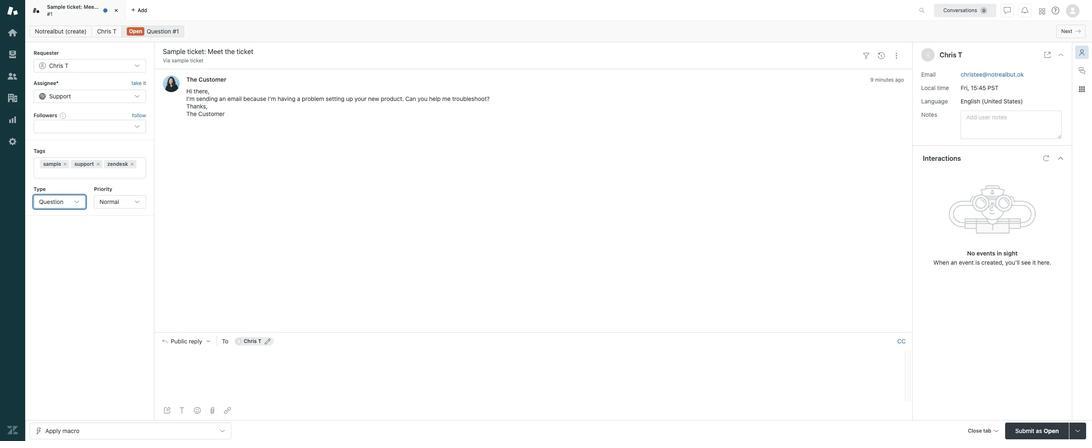 Task type: vqa. For each thing, say whether or not it's contained in the screenshot.
Example
no



Task type: describe. For each thing, give the bounding box(es) containing it.
conversations
[[943, 7, 977, 13]]

up
[[346, 95, 353, 103]]

Add user notes text field
[[961, 111, 1062, 139]]

chris inside secondary element
[[97, 28, 111, 35]]

no
[[967, 250, 975, 257]]

(united
[[982, 98, 1002, 105]]

normal button
[[94, 196, 146, 209]]

9
[[870, 77, 874, 83]]

9 minutes ago text field
[[870, 77, 904, 83]]

take it
[[131, 80, 146, 87]]

admin image
[[7, 136, 18, 147]]

follow button
[[132, 112, 146, 120]]

zendesk image
[[7, 426, 18, 437]]

requester
[[34, 50, 59, 56]]

organizations image
[[7, 93, 18, 104]]

1 the from the top
[[186, 76, 197, 83]]

add attachment image
[[209, 408, 216, 415]]

having
[[278, 95, 296, 103]]

local time
[[921, 84, 949, 91]]

via sample ticket
[[163, 58, 203, 64]]

hi there, i'm sending an email because i'm having a problem setting up your new product. can you help me troubleshoot? thanks, the customer
[[186, 88, 490, 118]]

troubleshoot?
[[452, 95, 490, 103]]

in
[[997, 250, 1002, 257]]

format text image
[[179, 408, 186, 415]]

a
[[297, 95, 300, 103]]

thanks,
[[186, 103, 208, 110]]

the customer
[[186, 76, 226, 83]]

chris t up time
[[940, 51, 962, 59]]

hi
[[186, 88, 192, 95]]

sample ticket: meet the ticket #1
[[47, 4, 121, 17]]

tags
[[34, 148, 45, 155]]

support
[[74, 161, 94, 167]]

christee@notrealbut.ok image
[[235, 339, 242, 346]]

tabs tab list
[[25, 0, 910, 21]]

christee@notrealbut.ok
[[961, 71, 1024, 78]]

it inside no events in sight when an event is created, you'll see it here.
[[1033, 259, 1036, 266]]

your
[[355, 95, 367, 103]]

setting
[[326, 95, 345, 103]]

public reply
[[171, 339, 202, 346]]

language
[[921, 98, 948, 105]]

main element
[[0, 0, 25, 442]]

button displays agent's chat status as invisible. image
[[1004, 7, 1011, 14]]

email
[[227, 95, 242, 103]]

follow
[[132, 112, 146, 119]]

ticket inside 'sample ticket: meet the ticket #1'
[[107, 4, 121, 10]]

you'll
[[1005, 259, 1020, 266]]

draft mode image
[[164, 408, 170, 415]]

chris right christee@notrealbut.ok image
[[244, 339, 257, 345]]

new
[[368, 95, 379, 103]]

question for question #1
[[147, 28, 171, 35]]

conversations button
[[934, 4, 996, 17]]

remove image for support
[[96, 162, 101, 167]]

question #1
[[147, 28, 179, 35]]

english
[[961, 98, 980, 105]]

the inside hi there, i'm sending an email because i'm having a problem setting up your new product. can you help me troubleshoot? thanks, the customer
[[186, 111, 197, 118]]

close tab button
[[964, 423, 1002, 441]]

sight
[[1004, 250, 1018, 257]]

sample
[[47, 4, 65, 10]]

0 vertical spatial customer
[[199, 76, 226, 83]]

an inside no events in sight when an event is created, you'll see it here.
[[951, 259, 957, 266]]

the customer link
[[186, 76, 226, 83]]

Subject field
[[161, 47, 857, 57]]

the
[[97, 4, 106, 10]]

1 horizontal spatial open
[[1044, 428, 1059, 435]]

type
[[34, 186, 46, 192]]

can
[[405, 95, 416, 103]]

add
[[138, 7, 147, 13]]

chris t right christee@notrealbut.ok image
[[244, 339, 261, 345]]

pst
[[988, 84, 999, 91]]

local
[[921, 84, 936, 91]]

reporting image
[[7, 115, 18, 126]]

via
[[163, 58, 170, 64]]

support
[[49, 93, 71, 100]]

here.
[[1038, 259, 1051, 266]]

2 i'm from the left
[[268, 95, 276, 103]]

1 horizontal spatial close image
[[1058, 52, 1064, 58]]

requester element
[[34, 59, 146, 73]]

remove image for sample
[[63, 162, 68, 167]]

1 vertical spatial sample
[[43, 161, 61, 167]]

zendesk support image
[[7, 5, 18, 16]]

open inside secondary element
[[129, 28, 142, 34]]

view more details image
[[1044, 52, 1051, 58]]

chris t inside secondary element
[[97, 28, 116, 35]]

created,
[[982, 259, 1004, 266]]

followers
[[34, 112, 57, 119]]

ticket actions image
[[893, 52, 900, 59]]

close tab
[[968, 428, 991, 435]]

1 vertical spatial ticket
[[190, 58, 203, 64]]

english (united states)
[[961, 98, 1023, 105]]

#1 inside 'sample ticket: meet the ticket #1'
[[47, 11, 53, 17]]

close
[[968, 428, 982, 435]]

displays possible ticket submission types image
[[1075, 428, 1081, 435]]

public
[[171, 339, 187, 346]]

notifications image
[[1022, 7, 1028, 14]]

add link (cmd k) image
[[224, 408, 231, 415]]

meet
[[84, 4, 96, 10]]

views image
[[7, 49, 18, 60]]

fri, 15:45 pst
[[961, 84, 999, 91]]

minutes
[[875, 77, 894, 83]]



Task type: locate. For each thing, give the bounding box(es) containing it.
i'm down the hi
[[186, 95, 195, 103]]

macro
[[62, 428, 79, 435]]

0 vertical spatial open
[[129, 28, 142, 34]]

cc button
[[897, 338, 906, 346]]

0 vertical spatial #1
[[47, 11, 53, 17]]

1 horizontal spatial ticket
[[190, 58, 203, 64]]

customer context image
[[1079, 49, 1085, 56]]

0 horizontal spatial question
[[39, 199, 63, 206]]

customer
[[199, 76, 226, 83], [198, 111, 225, 118]]

0 vertical spatial the
[[186, 76, 197, 83]]

0 horizontal spatial remove image
[[63, 162, 68, 167]]

fri,
[[961, 84, 969, 91]]

question
[[147, 28, 171, 35], [39, 199, 63, 206]]

avatar image
[[163, 76, 180, 93]]

insert emojis image
[[194, 408, 201, 415]]

zendesk products image
[[1039, 8, 1045, 14]]

0 vertical spatial ticket
[[107, 4, 121, 10]]

user image
[[926, 52, 931, 58], [926, 53, 930, 57]]

1 vertical spatial an
[[951, 259, 957, 266]]

there,
[[194, 88, 209, 95]]

it right see on the right of the page
[[1033, 259, 1036, 266]]

1 remove image from the left
[[63, 162, 68, 167]]

zendesk
[[107, 161, 128, 167]]

apply
[[45, 428, 61, 435]]

an left email
[[219, 95, 226, 103]]

1 horizontal spatial sample
[[172, 58, 189, 64]]

(create)
[[65, 28, 87, 35]]

0 horizontal spatial i'm
[[186, 95, 195, 103]]

1 horizontal spatial #1
[[173, 28, 179, 35]]

0 vertical spatial close image
[[112, 6, 120, 15]]

sample right via
[[172, 58, 189, 64]]

t
[[113, 28, 116, 35], [958, 51, 962, 59], [65, 62, 68, 69], [258, 339, 261, 345]]

see
[[1021, 259, 1031, 266]]

1 vertical spatial customer
[[198, 111, 225, 118]]

chris t down the
[[97, 28, 116, 35]]

info on adding followers image
[[60, 112, 66, 119]]

interactions
[[923, 155, 961, 162]]

0 vertical spatial question
[[147, 28, 171, 35]]

question down add
[[147, 28, 171, 35]]

public reply button
[[155, 333, 216, 351]]

take it button
[[131, 79, 146, 88]]

question inside secondary element
[[147, 28, 171, 35]]

1 vertical spatial question
[[39, 199, 63, 206]]

chris t down requester
[[49, 62, 68, 69]]

it inside button
[[143, 80, 146, 87]]

1 vertical spatial the
[[186, 111, 197, 118]]

it right take
[[143, 80, 146, 87]]

notes
[[921, 111, 937, 118]]

get started image
[[7, 27, 18, 38]]

1 i'm from the left
[[186, 95, 195, 103]]

1 vertical spatial close image
[[1058, 52, 1064, 58]]

chris t link
[[92, 26, 122, 37]]

sending
[[196, 95, 218, 103]]

filter image
[[863, 52, 870, 59]]

close image right the
[[112, 6, 120, 15]]

remove image right zendesk
[[130, 162, 135, 167]]

0 horizontal spatial #1
[[47, 11, 53, 17]]

0 horizontal spatial ticket
[[107, 4, 121, 10]]

reply
[[189, 339, 202, 346]]

states)
[[1004, 98, 1023, 105]]

#1 inside secondary element
[[173, 28, 179, 35]]

chris t inside "requester" element
[[49, 62, 68, 69]]

1 vertical spatial #1
[[173, 28, 179, 35]]

me
[[442, 95, 451, 103]]

1 horizontal spatial question
[[147, 28, 171, 35]]

question down type
[[39, 199, 63, 206]]

an
[[219, 95, 226, 103], [951, 259, 957, 266]]

customers image
[[7, 71, 18, 82]]

ticket:
[[67, 4, 82, 10]]

sample down 'tags'
[[43, 161, 61, 167]]

0 horizontal spatial open
[[129, 28, 142, 34]]

close image right view more details image
[[1058, 52, 1064, 58]]

question inside popup button
[[39, 199, 63, 206]]

ticket
[[107, 4, 121, 10], [190, 58, 203, 64]]

remove image
[[63, 162, 68, 167], [96, 162, 101, 167], [130, 162, 135, 167]]

hide composer image
[[530, 330, 537, 336]]

assignee* element
[[34, 90, 146, 103]]

chris up time
[[940, 51, 957, 59]]

close image inside tabs tab list
[[112, 6, 120, 15]]

you
[[418, 95, 428, 103]]

the up the hi
[[186, 76, 197, 83]]

next
[[1061, 28, 1072, 34]]

0 vertical spatial it
[[143, 80, 146, 87]]

tab
[[25, 0, 126, 21]]

tab
[[983, 428, 991, 435]]

0 horizontal spatial an
[[219, 95, 226, 103]]

edit user image
[[265, 339, 271, 345]]

ticket right the
[[107, 4, 121, 10]]

as
[[1036, 428, 1042, 435]]

no events in sight when an event is created, you'll see it here.
[[934, 250, 1051, 266]]

apps image
[[1079, 86, 1085, 93]]

1 horizontal spatial it
[[1033, 259, 1036, 266]]

chris down the
[[97, 28, 111, 35]]

remove image left support
[[63, 162, 68, 167]]

open right the as
[[1044, 428, 1059, 435]]

submit as open
[[1015, 428, 1059, 435]]

submit
[[1015, 428, 1034, 435]]

1 vertical spatial it
[[1033, 259, 1036, 266]]

sample
[[172, 58, 189, 64], [43, 161, 61, 167]]

problem
[[302, 95, 324, 103]]

question button
[[34, 196, 86, 209]]

followers element
[[34, 120, 146, 134]]

time
[[937, 84, 949, 91]]

2 the from the top
[[186, 111, 197, 118]]

2 horizontal spatial remove image
[[130, 162, 135, 167]]

ago
[[895, 77, 904, 83]]

notrealbut (create)
[[35, 28, 87, 35]]

events
[[977, 250, 995, 257]]

remove image right support
[[96, 162, 101, 167]]

t inside secondary element
[[113, 28, 116, 35]]

open down add popup button
[[129, 28, 142, 34]]

normal
[[99, 199, 119, 206]]

chris down requester
[[49, 62, 63, 69]]

customer up there,
[[199, 76, 226, 83]]

an inside hi there, i'm sending an email because i'm having a problem setting up your new product. can you help me troubleshoot? thanks, the customer
[[219, 95, 226, 103]]

it
[[143, 80, 146, 87], [1033, 259, 1036, 266]]

product.
[[381, 95, 404, 103]]

0 vertical spatial sample
[[172, 58, 189, 64]]

events image
[[878, 52, 885, 59]]

help
[[429, 95, 441, 103]]

next button
[[1056, 25, 1086, 38]]

notrealbut
[[35, 28, 64, 35]]

1 horizontal spatial remove image
[[96, 162, 101, 167]]

when
[[934, 259, 949, 266]]

question for question
[[39, 199, 63, 206]]

1 horizontal spatial an
[[951, 259, 957, 266]]

is
[[976, 259, 980, 266]]

0 horizontal spatial it
[[143, 80, 146, 87]]

chris t
[[97, 28, 116, 35], [940, 51, 962, 59], [49, 62, 68, 69], [244, 339, 261, 345]]

tab containing sample ticket: meet the ticket
[[25, 0, 126, 21]]

#1 up the via sample ticket
[[173, 28, 179, 35]]

9 minutes ago
[[870, 77, 904, 83]]

secondary element
[[25, 23, 1092, 40]]

0 horizontal spatial sample
[[43, 161, 61, 167]]

notrealbut (create) button
[[29, 26, 92, 37]]

email
[[921, 71, 936, 78]]

the down thanks,
[[186, 111, 197, 118]]

priority
[[94, 186, 112, 192]]

0 vertical spatial an
[[219, 95, 226, 103]]

#1 down sample
[[47, 11, 53, 17]]

to
[[222, 338, 228, 346]]

open
[[129, 28, 142, 34], [1044, 428, 1059, 435]]

get help image
[[1052, 7, 1059, 14]]

an left event
[[951, 259, 957, 266]]

0 horizontal spatial close image
[[112, 6, 120, 15]]

remove image for zendesk
[[130, 162, 135, 167]]

15:45
[[971, 84, 986, 91]]

close image
[[112, 6, 120, 15], [1058, 52, 1064, 58]]

the
[[186, 76, 197, 83], [186, 111, 197, 118]]

ticket up the customer
[[190, 58, 203, 64]]

assignee*
[[34, 80, 59, 87]]

apply macro
[[45, 428, 79, 435]]

1 horizontal spatial i'm
[[268, 95, 276, 103]]

take
[[131, 80, 142, 87]]

3 remove image from the left
[[130, 162, 135, 167]]

i'm left having
[[268, 95, 276, 103]]

customer down sending
[[198, 111, 225, 118]]

customer inside hi there, i'm sending an email because i'm having a problem setting up your new product. can you help me troubleshoot? thanks, the customer
[[198, 111, 225, 118]]

chris inside "requester" element
[[49, 62, 63, 69]]

event
[[959, 259, 974, 266]]

because
[[243, 95, 266, 103]]

add button
[[126, 0, 152, 21]]

1 vertical spatial open
[[1044, 428, 1059, 435]]

i'm
[[186, 95, 195, 103], [268, 95, 276, 103]]

2 remove image from the left
[[96, 162, 101, 167]]



